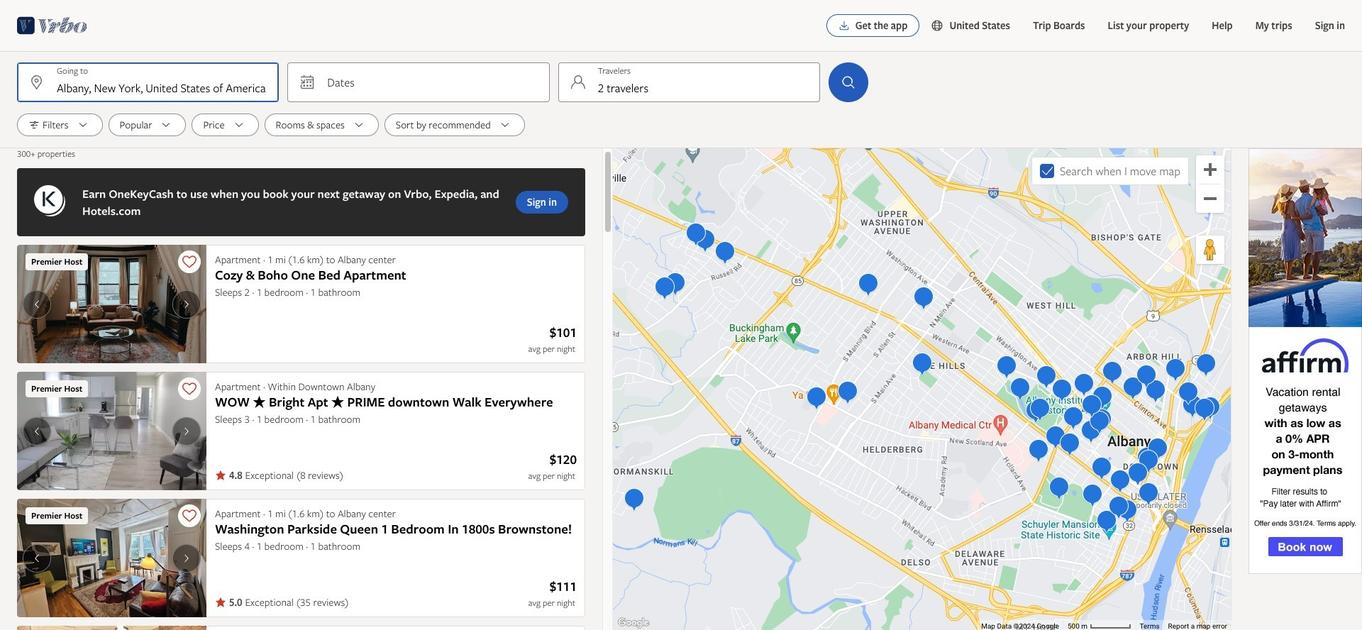 Task type: locate. For each thing, give the bounding box(es) containing it.
map region
[[613, 148, 1232, 630]]

2 living area image from the top
[[17, 372, 206, 490]]

living area image
[[17, 245, 206, 363], [17, 372, 206, 490]]

show previous image for cozy & boho one bed apartment image
[[28, 298, 45, 310]]

1 living area image from the top
[[17, 245, 206, 363]]

0 vertical spatial living area image
[[17, 245, 206, 363]]

download the app button image
[[838, 20, 850, 31]]

search image
[[840, 74, 857, 91]]

show previous image for wow ★ bright apt ★ prime downtown walk everywhere image
[[28, 425, 45, 437]]

living area image for show previous image for wow ★ bright apt ★ prime downtown walk everywhere
[[17, 372, 206, 490]]

show next image for washington parkside queen 1 bedroom in 1800s brownstone! image
[[178, 552, 195, 564]]

1 vertical spatial living area image
[[17, 372, 206, 490]]

relax and watch netflix, hulu and amazon prime video on the 60" smart tv image
[[17, 626, 206, 630]]

small image
[[931, 19, 950, 32]]



Task type: vqa. For each thing, say whether or not it's contained in the screenshot.
SHOW PREVIOUS IMAGE FOR WOW ★ BRIGHT APT ★ PRIME DOWNTOWN WALK EVERYWHERE
yes



Task type: describe. For each thing, give the bounding box(es) containing it.
show previous image for washington parkside queen 1 bedroom in 1800s brownstone! image
[[28, 552, 45, 564]]

google image
[[617, 616, 650, 630]]

vrbo logo image
[[17, 14, 87, 37]]

xsmall image
[[215, 597, 226, 608]]

enjoy lunch while looking at washington park image
[[17, 499, 206, 617]]

show next image for cozy & boho one bed apartment image
[[178, 298, 195, 310]]

show next image for wow ★ bright apt ★ prime downtown walk everywhere image
[[178, 425, 195, 437]]

xsmall image
[[215, 470, 226, 481]]

living area image for show previous image for cozy & boho one bed apartment
[[17, 245, 206, 363]]



